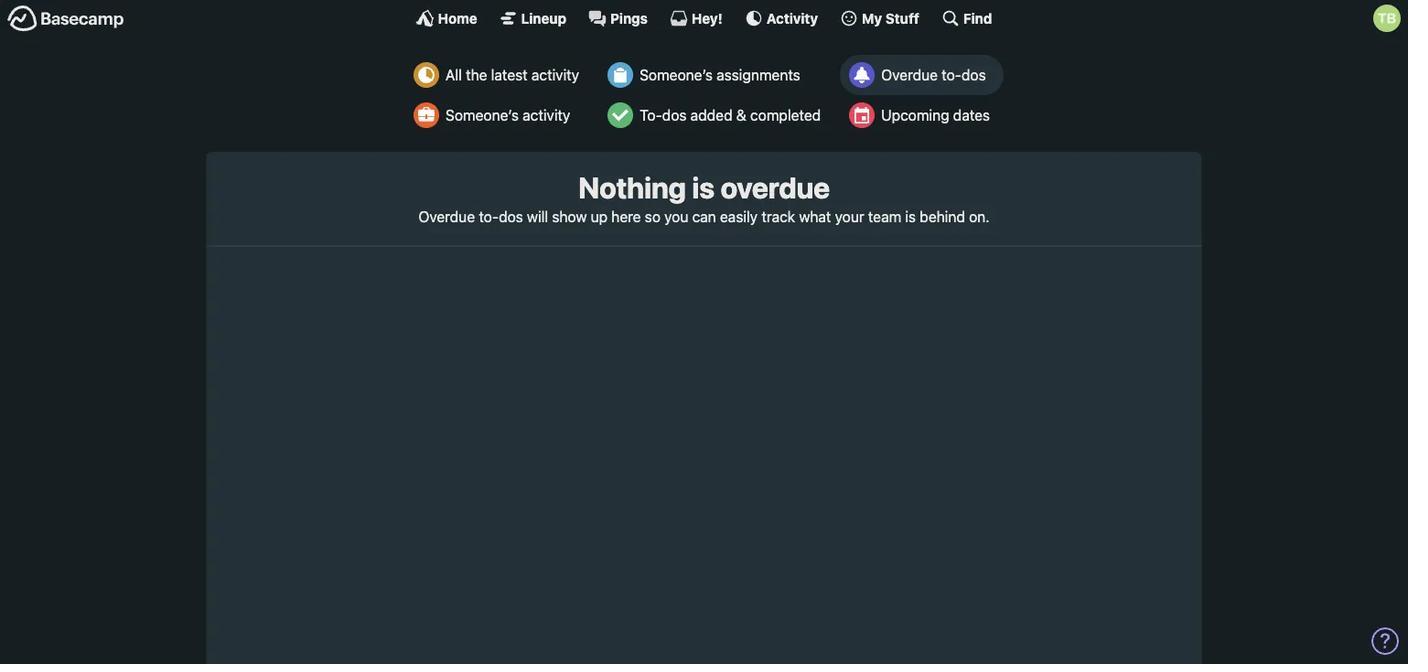 Task type: vqa. For each thing, say whether or not it's contained in the screenshot.
right IS
yes



Task type: describe. For each thing, give the bounding box(es) containing it.
you
[[665, 208, 689, 225]]

to-dos added & completed link
[[599, 95, 835, 135]]

all the latest activity
[[446, 66, 580, 84]]

person report image
[[414, 103, 439, 128]]

todo image
[[608, 103, 634, 128]]

added
[[691, 107, 733, 124]]

0 vertical spatial to-
[[942, 66, 962, 84]]

upcoming dates link
[[841, 95, 1004, 135]]

activity
[[767, 10, 819, 26]]

0 vertical spatial is
[[692, 170, 715, 205]]

lineup link
[[500, 9, 567, 27]]

pings button
[[589, 9, 648, 27]]

will
[[527, 208, 549, 225]]

here
[[612, 208, 641, 225]]

dos inside nothing is overdue overdue to-dos will show up here so you can easily track what your team is behind on.
[[499, 208, 523, 225]]

0 vertical spatial overdue
[[882, 66, 938, 84]]

all
[[446, 66, 462, 84]]

latest
[[491, 66, 528, 84]]

main element
[[0, 0, 1409, 36]]

someone's assignments link
[[599, 55, 835, 95]]

all the latest activity link
[[405, 55, 593, 95]]

up
[[591, 208, 608, 225]]

activity inside all the latest activity link
[[532, 66, 580, 84]]

track
[[762, 208, 796, 225]]

home
[[438, 10, 478, 26]]

someone's activity
[[446, 107, 571, 124]]

find button
[[942, 9, 993, 27]]

1 horizontal spatial dos
[[663, 107, 687, 124]]

completed
[[751, 107, 821, 124]]

nothing
[[579, 170, 686, 205]]

upcoming
[[882, 107, 950, 124]]

to- inside nothing is overdue overdue to-dos will show up here so you can easily track what your team is behind on.
[[479, 208, 499, 225]]

what
[[800, 208, 832, 225]]

my stuff button
[[841, 9, 920, 27]]

someone's assignments
[[640, 66, 801, 84]]



Task type: locate. For each thing, give the bounding box(es) containing it.
0 vertical spatial dos
[[962, 66, 987, 84]]

can
[[693, 208, 717, 225]]

behind
[[920, 208, 966, 225]]

1 vertical spatial activity
[[523, 107, 571, 124]]

activity inside someone's activity link
[[523, 107, 571, 124]]

easily
[[720, 208, 758, 225]]

to- up upcoming dates
[[942, 66, 962, 84]]

someone's up 'to-'
[[640, 66, 713, 84]]

1 horizontal spatial to-
[[942, 66, 962, 84]]

activity link
[[745, 9, 819, 27]]

dos up dates
[[962, 66, 987, 84]]

overdue to-dos link
[[841, 55, 1004, 95]]

home link
[[416, 9, 478, 27]]

someone's for someone's assignments
[[640, 66, 713, 84]]

dos left added
[[663, 107, 687, 124]]

tim burton image
[[1374, 5, 1402, 32]]

someone's down "the"
[[446, 107, 519, 124]]

upcoming dates
[[882, 107, 991, 124]]

&
[[737, 107, 747, 124]]

0 horizontal spatial is
[[692, 170, 715, 205]]

overdue
[[882, 66, 938, 84], [419, 208, 475, 225]]

1 vertical spatial someone's
[[446, 107, 519, 124]]

schedule image
[[850, 103, 875, 128]]

my stuff
[[862, 10, 920, 26]]

lineup
[[522, 10, 567, 26]]

is up the can
[[692, 170, 715, 205]]

1 vertical spatial to-
[[479, 208, 499, 225]]

reports image
[[850, 62, 875, 88]]

0 vertical spatial activity
[[532, 66, 580, 84]]

find
[[964, 10, 993, 26]]

overdue
[[721, 170, 830, 205]]

dos
[[962, 66, 987, 84], [663, 107, 687, 124], [499, 208, 523, 225]]

activity down 'all the latest activity'
[[523, 107, 571, 124]]

1 horizontal spatial is
[[906, 208, 917, 225]]

is
[[692, 170, 715, 205], [906, 208, 917, 225]]

overdue up upcoming
[[882, 66, 938, 84]]

2 horizontal spatial dos
[[962, 66, 987, 84]]

0 horizontal spatial dos
[[499, 208, 523, 225]]

1 horizontal spatial someone's
[[640, 66, 713, 84]]

show
[[552, 208, 587, 225]]

is right the team
[[906, 208, 917, 225]]

someone's inside someone's assignments link
[[640, 66, 713, 84]]

0 horizontal spatial someone's
[[446, 107, 519, 124]]

1 vertical spatial overdue
[[419, 208, 475, 225]]

assignment image
[[608, 62, 634, 88]]

to-dos added & completed
[[640, 107, 821, 124]]

hey! button
[[670, 9, 723, 27]]

someone's for someone's activity
[[446, 107, 519, 124]]

stuff
[[886, 10, 920, 26]]

nothing is overdue overdue to-dos will show up here so you can easily track what your team is behind on.
[[419, 170, 990, 225]]

2 vertical spatial dos
[[499, 208, 523, 225]]

someone's
[[640, 66, 713, 84], [446, 107, 519, 124]]

my
[[862, 10, 883, 26]]

switch accounts image
[[7, 5, 125, 33]]

your
[[836, 208, 865, 225]]

pings
[[611, 10, 648, 26]]

overdue left will
[[419, 208, 475, 225]]

0 horizontal spatial overdue
[[419, 208, 475, 225]]

overdue inside nothing is overdue overdue to-dos will show up here so you can easily track what your team is behind on.
[[419, 208, 475, 225]]

assignments
[[717, 66, 801, 84]]

so
[[645, 208, 661, 225]]

team
[[869, 208, 902, 225]]

to-
[[640, 107, 663, 124]]

to- left will
[[479, 208, 499, 225]]

1 horizontal spatial overdue
[[882, 66, 938, 84]]

someone's activity link
[[405, 95, 593, 135]]

activity
[[532, 66, 580, 84], [523, 107, 571, 124]]

activity report image
[[414, 62, 439, 88]]

0 vertical spatial someone's
[[640, 66, 713, 84]]

0 horizontal spatial to-
[[479, 208, 499, 225]]

overdue to-dos
[[882, 66, 987, 84]]

1 vertical spatial dos
[[663, 107, 687, 124]]

dates
[[954, 107, 991, 124]]

someone's inside someone's activity link
[[446, 107, 519, 124]]

the
[[466, 66, 487, 84]]

to-
[[942, 66, 962, 84], [479, 208, 499, 225]]

activity right latest
[[532, 66, 580, 84]]

on.
[[970, 208, 990, 225]]

1 vertical spatial is
[[906, 208, 917, 225]]

hey!
[[692, 10, 723, 26]]

dos left will
[[499, 208, 523, 225]]



